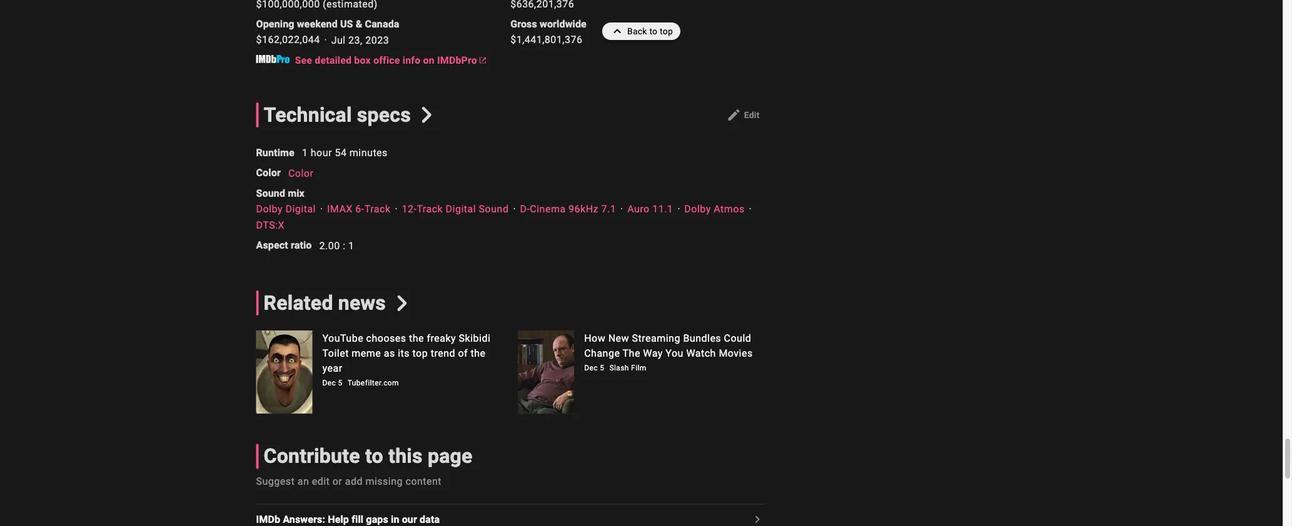 Task type: describe. For each thing, give the bounding box(es) containing it.
12-track digital sound button
[[402, 203, 509, 215]]

jul
[[331, 34, 346, 46]]

hour
[[311, 147, 332, 159]]

1 vertical spatial sound
[[479, 203, 509, 215]]

youtube chooses the freaky skibidi toilet meme as its top trend of the year image
[[256, 331, 312, 414]]

technical
[[264, 103, 352, 127]]

back to top
[[627, 26, 673, 36]]

edit
[[744, 110, 760, 120]]

top inside youtube chooses the freaky skibidi toilet meme as its top trend of the year dec 5 tubefilter.com
[[412, 347, 428, 359]]

toilet
[[322, 347, 349, 359]]

fill
[[352, 514, 364, 526]]

dolby atmos dts:x
[[256, 203, 745, 231]]

2 digital from the left
[[446, 203, 476, 215]]

how new streaming bundles could change the way you watch movies dec 5 slash film
[[584, 332, 753, 373]]

1 color from the left
[[256, 167, 281, 179]]

$162,022,044
[[256, 34, 320, 46]]

auro 11.1
[[627, 203, 673, 215]]

content
[[406, 476, 442, 488]]

related news link
[[256, 291, 410, 316]]

box
[[354, 54, 371, 66]]

1 digital from the left
[[285, 203, 316, 215]]

edit button
[[722, 105, 765, 125]]

0 vertical spatial the
[[409, 332, 424, 344]]

color button
[[288, 167, 314, 179]]

meme
[[352, 347, 381, 359]]

&
[[356, 18, 362, 30]]

dec inside how new streaming bundles could change the way you watch movies dec 5 slash film
[[584, 364, 598, 373]]

chevron right inline image
[[419, 107, 435, 123]]

info
[[403, 54, 421, 66]]

youtube
[[322, 332, 363, 344]]

contribute to this page
[[264, 445, 473, 468]]

trend
[[431, 347, 455, 359]]

the
[[623, 347, 640, 359]]

technical specs
[[264, 103, 411, 127]]

opening
[[256, 18, 294, 30]]

slash
[[609, 364, 629, 373]]

see
[[295, 54, 312, 66]]

on
[[423, 54, 435, 66]]

edit
[[312, 476, 330, 488]]

canada
[[365, 18, 399, 30]]

specs
[[357, 103, 411, 127]]

7.1
[[601, 203, 616, 215]]

sound mix
[[256, 187, 305, 199]]

technical specs link
[[256, 103, 435, 128]]

us
[[340, 18, 353, 30]]

year
[[322, 362, 342, 374]]

runtime
[[256, 147, 294, 159]]

d-
[[520, 203, 530, 215]]

d-cinema 96khz 7.1 button
[[520, 203, 616, 215]]

tubefilter.com
[[348, 379, 399, 388]]

cinema
[[530, 203, 566, 215]]

youtube chooses the freaky skibidi toilet meme as its top trend of the year dec 5 tubefilter.com
[[322, 332, 491, 388]]

aspect
[[256, 240, 288, 251]]

an
[[298, 476, 309, 488]]

page
[[428, 445, 473, 468]]

detailed
[[315, 54, 352, 66]]

streaming
[[632, 332, 680, 344]]

dolby for digital
[[256, 203, 283, 215]]

2023
[[365, 34, 389, 46]]

1 track from the left
[[364, 203, 391, 215]]

news
[[338, 291, 386, 315]]

2 track from the left
[[417, 203, 443, 215]]

atmos
[[714, 203, 745, 215]]

5 inside youtube chooses the freaky skibidi toilet meme as its top trend of the year dec 5 tubefilter.com
[[338, 379, 343, 388]]

office
[[373, 54, 400, 66]]



Task type: locate. For each thing, give the bounding box(es) containing it.
gaps
[[366, 514, 388, 526]]

top
[[660, 26, 673, 36], [412, 347, 428, 359]]

11.1
[[652, 203, 673, 215]]

0 vertical spatial 5
[[600, 364, 604, 373]]

ratio
[[291, 240, 312, 251]]

1 horizontal spatial 1
[[348, 240, 354, 252]]

1 horizontal spatial track
[[417, 203, 443, 215]]

to up missing
[[365, 445, 383, 468]]

dts:x button
[[256, 219, 285, 231]]

freaky
[[427, 332, 456, 344]]

suggest an edit or add missing content
[[256, 476, 442, 488]]

1 vertical spatial top
[[412, 347, 428, 359]]

1 horizontal spatial dolby
[[684, 203, 711, 215]]

related
[[264, 291, 333, 315]]

0 horizontal spatial to
[[365, 445, 383, 468]]

new
[[608, 332, 629, 344]]

to inside button
[[649, 26, 658, 36]]

chooses
[[366, 332, 406, 344]]

dec
[[584, 364, 598, 373], [322, 379, 336, 388]]

$1,441,801,376
[[510, 34, 583, 46]]

12-track digital sound
[[402, 203, 509, 215]]

sound left d-
[[479, 203, 509, 215]]

0 horizontal spatial top
[[412, 347, 428, 359]]

back to top button
[[602, 23, 681, 40]]

change
[[584, 347, 620, 359]]

to
[[649, 26, 658, 36], [365, 445, 383, 468]]

0 horizontal spatial sound
[[256, 187, 285, 199]]

missing
[[366, 476, 403, 488]]

0 vertical spatial to
[[649, 26, 658, 36]]

jul 23, 2023
[[331, 34, 389, 46]]

the right of on the bottom of the page
[[471, 347, 486, 359]]

the
[[409, 332, 424, 344], [471, 347, 486, 359]]

to for this
[[365, 445, 383, 468]]

1
[[302, 147, 308, 159], [348, 240, 354, 252]]

imdbpro
[[437, 54, 477, 66]]

or
[[333, 476, 342, 488]]

color
[[256, 167, 281, 179], [288, 167, 314, 179]]

0 horizontal spatial digital
[[285, 203, 316, 215]]

contribute
[[264, 445, 360, 468]]

1 left hour
[[302, 147, 308, 159]]

skibidi
[[459, 332, 491, 344]]

chevron right inline image
[[394, 295, 410, 311]]

help
[[328, 514, 349, 526]]

0 vertical spatial 1
[[302, 147, 308, 159]]

related news
[[264, 291, 386, 315]]

0 horizontal spatial 1
[[302, 147, 308, 159]]

digital
[[285, 203, 316, 215], [446, 203, 476, 215]]

edit image
[[727, 108, 742, 123]]

1 horizontal spatial color
[[288, 167, 314, 179]]

5
[[600, 364, 604, 373], [338, 379, 343, 388]]

to for top
[[649, 26, 658, 36]]

dts:x
[[256, 219, 285, 231]]

imax 6-track
[[327, 203, 391, 215]]

dolby digital
[[256, 203, 316, 215]]

imdb answers: help fill gaps in our data button
[[256, 512, 447, 527]]

0 horizontal spatial color
[[256, 167, 281, 179]]

in
[[391, 514, 399, 526]]

0 vertical spatial top
[[660, 26, 673, 36]]

1 vertical spatial to
[[365, 445, 383, 468]]

dolby left atmos
[[684, 203, 711, 215]]

see detailed box office info on imdbpro
[[295, 54, 477, 66]]

1 vertical spatial the
[[471, 347, 486, 359]]

go to imdb answers: help fill gaps in our data image
[[750, 512, 765, 527]]

top inside button
[[660, 26, 673, 36]]

top right 'back'
[[660, 26, 673, 36]]

1 vertical spatial dec
[[322, 379, 336, 388]]

expand less image
[[610, 23, 627, 40]]

dolby inside dolby atmos dts:x
[[684, 203, 711, 215]]

top right its
[[412, 347, 428, 359]]

2.00
[[319, 240, 340, 252]]

1 horizontal spatial 5
[[600, 364, 604, 373]]

0 vertical spatial sound
[[256, 187, 285, 199]]

see detailed box office info on imdbpro button
[[295, 54, 486, 66]]

to right 'back'
[[649, 26, 658, 36]]

:
[[343, 240, 346, 252]]

digital right 12-
[[446, 203, 476, 215]]

imdb answers: help fill gaps in our data
[[256, 514, 440, 526]]

1 horizontal spatial the
[[471, 347, 486, 359]]

1 vertical spatial 5
[[338, 379, 343, 388]]

back
[[627, 26, 647, 36]]

1 horizontal spatial sound
[[479, 203, 509, 215]]

sound up dolby digital button
[[256, 187, 285, 199]]

as
[[384, 347, 395, 359]]

gross
[[510, 18, 537, 30]]

color up mix
[[288, 167, 314, 179]]

imax 6-track button
[[327, 203, 391, 215]]

12-
[[402, 203, 417, 215]]

0 vertical spatial dec
[[584, 364, 598, 373]]

way
[[643, 347, 663, 359]]

film
[[631, 364, 647, 373]]

answers:
[[283, 514, 325, 526]]

d-cinema 96khz 7.1
[[520, 203, 616, 215]]

launch inline image
[[480, 57, 486, 63]]

96khz
[[569, 203, 599, 215]]

aspect ratio
[[256, 240, 312, 251]]

dolby digital button
[[256, 203, 316, 215]]

1 horizontal spatial dec
[[584, 364, 598, 373]]

1 right :
[[348, 240, 354, 252]]

2 color from the left
[[288, 167, 314, 179]]

6-
[[355, 203, 364, 215]]

54
[[335, 147, 347, 159]]

digital down mix
[[285, 203, 316, 215]]

2 dolby from the left
[[684, 203, 711, 215]]

mix
[[288, 187, 305, 199]]

0 horizontal spatial dec
[[322, 379, 336, 388]]

0 horizontal spatial dolby
[[256, 203, 283, 215]]

minutes
[[350, 147, 388, 159]]

dec down change
[[584, 364, 598, 373]]

dec down year
[[322, 379, 336, 388]]

auro
[[627, 203, 650, 215]]

add
[[345, 476, 363, 488]]

5 down change
[[600, 364, 604, 373]]

dolby for atmos
[[684, 203, 711, 215]]

sound
[[256, 187, 285, 199], [479, 203, 509, 215]]

color down runtime
[[256, 167, 281, 179]]

watch
[[686, 347, 716, 359]]

the up its
[[409, 332, 424, 344]]

dolby up dts:x button
[[256, 203, 283, 215]]

1 dolby from the left
[[256, 203, 283, 215]]

dolby
[[256, 203, 283, 215], [684, 203, 711, 215]]

suggest
[[256, 476, 295, 488]]

bundles
[[683, 332, 721, 344]]

1 hour 54 minutes
[[302, 147, 388, 159]]

auro 11.1 button
[[627, 203, 673, 215]]

0 horizontal spatial 5
[[338, 379, 343, 388]]

1 vertical spatial 1
[[348, 240, 354, 252]]

of
[[458, 347, 468, 359]]

0 horizontal spatial the
[[409, 332, 424, 344]]

could
[[724, 332, 751, 344]]

5 down year
[[338, 379, 343, 388]]

dolby atmos button
[[684, 203, 745, 215]]

1 horizontal spatial top
[[660, 26, 673, 36]]

this
[[388, 445, 423, 468]]

weekend
[[297, 18, 338, 30]]

dec inside youtube chooses the freaky skibidi toilet meme as its top trend of the year dec 5 tubefilter.com
[[322, 379, 336, 388]]

movies
[[719, 347, 753, 359]]

5 inside how new streaming bundles could change the way you watch movies dec 5 slash film
[[600, 364, 604, 373]]

1 horizontal spatial to
[[649, 26, 658, 36]]

how new streaming bundles could change the way you watch movies image
[[518, 331, 574, 414]]

imdb
[[256, 514, 280, 526]]

opening weekend us & canada
[[256, 18, 399, 30]]

worldwide
[[540, 18, 587, 30]]

0 horizontal spatial track
[[364, 203, 391, 215]]

1 horizontal spatial digital
[[446, 203, 476, 215]]

imax
[[327, 203, 353, 215]]

our
[[402, 514, 417, 526]]



Task type: vqa. For each thing, say whether or not it's contained in the screenshot.
The's add image
no



